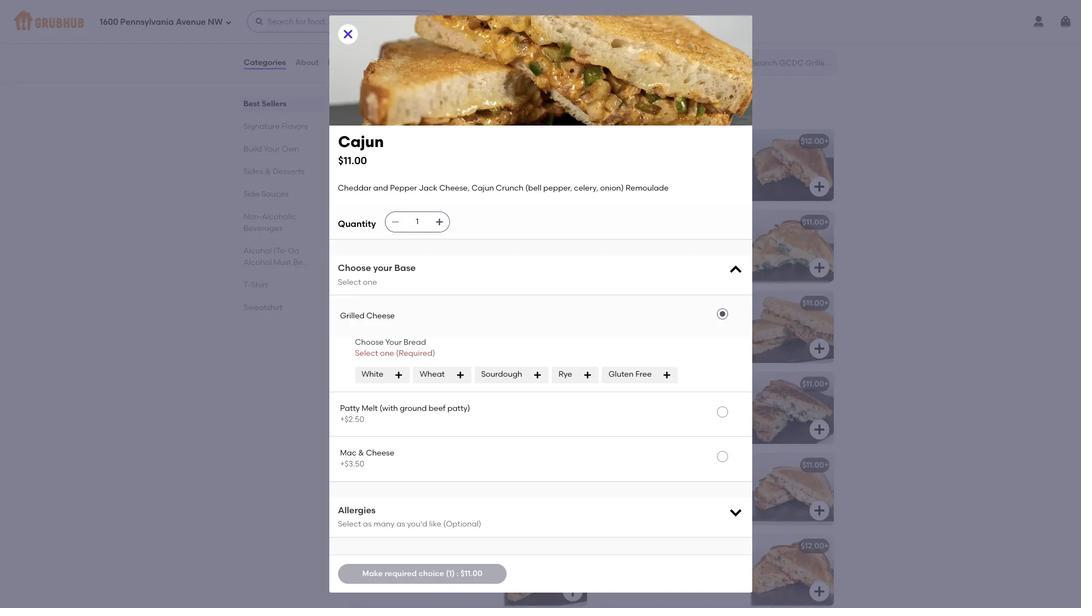 Task type: locate. For each thing, give the bounding box(es) containing it.
young
[[356, 136, 379, 146]]

signature flavors tab
[[243, 121, 320, 132]]

basil, inside mozzarella and parmesan cheese, pizza sauce, basil, dried oregano
[[651, 487, 670, 497]]

0 vertical spatial pepper
[[603, 152, 630, 161]]

1 vertical spatial tomato,
[[356, 406, 386, 416]]

0 vertical spatial $12.00
[[801, 136, 825, 146]]

0 vertical spatial own
[[643, 30, 661, 40]]

mac up bread on the left of the page
[[401, 325, 417, 335]]

t-shirt
[[243, 280, 268, 290]]

cheese, inside cheddar and blue cheese, buffalo crunch (diced carrot, celery, onion), ranch and hot sauce
[[426, 233, 456, 242]]

mozzarella up mushrooms,
[[603, 395, 642, 404]]

0 vertical spatial flavors
[[406, 92, 448, 105]]

cheddar inside the cheddar cheese, diced jalapeno, pulled pork, mac and chees, bbq sauce
[[356, 314, 389, 323]]

patty
[[556, 107, 573, 115], [340, 404, 360, 413]]

mac
[[600, 107, 614, 115], [401, 325, 417, 335], [340, 449, 357, 458]]

cheddar for bbq image
[[356, 314, 389, 323]]

american inside american cheese, diced tomato, bacon
[[356, 152, 392, 161]]

signature inside signature flavors tab
[[243, 122, 280, 131]]

0 horizontal spatial grilled
[[340, 311, 365, 321]]

1 vertical spatial blue
[[408, 233, 424, 242]]

basil, inside "mozzarella cheese, spinach, basil, pesto"
[[711, 233, 730, 242]]

cheddar inside cheddar and blue cheese, buffalo crunch (diced carrot, celery, onion), ranch and hot sauce
[[356, 233, 389, 242]]

0 vertical spatial spinach,
[[676, 233, 709, 242]]

choose for choose your bread
[[355, 338, 384, 347]]

remoulade down pico
[[626, 183, 669, 193]]

sellers
[[262, 99, 286, 109]]

rib,
[[407, 568, 421, 578]]

1 horizontal spatial one
[[380, 349, 394, 358]]

mac up +$3.50
[[340, 449, 357, 458]]

onion) up 'gluten'
[[603, 336, 626, 346]]

peppers,
[[438, 568, 471, 578]]

flavors for signature flavors gcdc's famous signature flavors: available as a grilled cheese, patty melt, or mac & cheese bowl.
[[406, 92, 448, 105]]

sauce
[[414, 255, 437, 265], [356, 336, 379, 346], [382, 579, 406, 589]]

1 horizontal spatial herb
[[709, 406, 727, 416]]

build inside tab
[[243, 144, 262, 154]]

your inside tab
[[263, 144, 280, 154]]

you'd
[[407, 520, 428, 529]]

cheddar for buffalo blue image
[[356, 233, 389, 242]]

mozzarella inside "mozzarella cheese, spinach, basil, pesto"
[[603, 233, 642, 242]]

mushrooms,
[[603, 406, 648, 416]]

1 vertical spatial cheddar and pepper jack cheese, cajun crunch (bell pepper, celery, onion) remoulade
[[603, 314, 734, 346]]

t-shirt tab
[[243, 279, 320, 291]]

choose for choose your base
[[338, 263, 371, 273]]

1 vertical spatial mozzarella
[[603, 395, 642, 404]]

patty)
[[448, 404, 470, 413]]

tomato, down mozzarella,
[[356, 406, 386, 416]]

0 horizontal spatial flavors
[[281, 122, 308, 131]]

mozzarella inside mozzarella and parmesan cheese, pizza sauce, basil, dried oregano
[[603, 476, 642, 485]]

tomato, down available
[[450, 152, 481, 161]]

svg image
[[255, 17, 264, 26], [225, 19, 232, 26], [341, 28, 355, 41], [566, 45, 579, 59], [813, 45, 826, 59], [813, 180, 826, 193], [391, 218, 400, 227], [435, 218, 444, 227], [813, 342, 826, 355], [395, 371, 403, 379], [456, 371, 465, 379], [663, 371, 672, 379]]

feta
[[399, 395, 416, 404]]

2 vertical spatial sauce
[[382, 579, 406, 589]]

svg image inside main navigation navigation
[[1060, 15, 1073, 28]]

gallo,
[[669, 163, 691, 173]]

patty left melt,
[[556, 107, 573, 115]]

beef
[[429, 404, 446, 413]]

$11.00 for mediterranean image
[[556, 380, 578, 389]]

0 vertical spatial blue
[[385, 217, 401, 227]]

tomato
[[357, 30, 386, 40]]

cheese inside mac & cheese +$3.50
[[366, 449, 395, 458]]

american inside american cheese, caramelized onions, short rib, bell peppers, gcdc sauce
[[356, 557, 392, 566]]

diced down flavors:
[[426, 152, 448, 161]]

1 $12.00 from the top
[[801, 136, 825, 146]]

1 horizontal spatial mac
[[401, 325, 417, 335]]

truffle down the roasted
[[684, 406, 707, 416]]

1 vertical spatial herb
[[709, 406, 727, 416]]

2 mozzarella from the top
[[603, 395, 642, 404]]

crunch inside cheddar and blue cheese, buffalo crunch (diced carrot, celery, onion), ranch and hot sauce
[[356, 244, 383, 254]]

build up sides
[[243, 144, 262, 154]]

flavors for signature flavors
[[281, 122, 308, 131]]

american up american cheese, diced tomato, bacon
[[381, 136, 418, 146]]

signature for signature flavors gcdc's famous signature flavors: available as a grilled cheese, patty melt, or mac & cheese bowl.
[[347, 92, 403, 105]]

mac right or in the top of the page
[[600, 107, 614, 115]]

2 vertical spatial pepper
[[655, 314, 682, 323]]

cheese inside button
[[367, 311, 395, 321]]

spinach,
[[676, 233, 709, 242], [450, 395, 483, 404], [650, 406, 682, 416]]

mozzarella inside mozzarella cheese, roasted mushrooms, spinach, truffle herb aioli
[[603, 395, 642, 404]]

aioli
[[603, 417, 618, 427]]

0 vertical spatial patty
[[556, 107, 573, 115]]

pepper
[[603, 152, 630, 161], [390, 183, 417, 193], [655, 314, 682, 323]]

signature left flavors:
[[401, 107, 432, 115]]

cheese, inside signature flavors gcdc's famous signature flavors: available as a grilled cheese, patty melt, or mac & cheese bowl.
[[528, 107, 555, 115]]

2 vertical spatial select
[[338, 520, 361, 529]]

1 vertical spatial $12.00
[[801, 542, 825, 551]]

buffalo up ranch at left
[[356, 217, 383, 227]]

pepper inside pepper jack cheese, chorizo crumble, pico de gallo, avocado crema
[[603, 152, 630, 161]]

flavors
[[406, 92, 448, 105], [281, 122, 308, 131]]

1 horizontal spatial (bell
[[656, 325, 673, 335]]

select inside allergies select as many as you'd like (optional)
[[338, 520, 361, 529]]

$12.00 + for american cheese, caramelized onions, short rib, bell peppers, gcdc sauce
[[801, 542, 829, 551]]

$11.00 for "truffle herb" image
[[803, 380, 825, 389]]

0 horizontal spatial own
[[282, 144, 299, 154]]

0 horizontal spatial celery,
[[438, 244, 462, 254]]

$11.00
[[338, 154, 367, 167], [803, 217, 825, 227], [803, 298, 825, 308], [556, 380, 578, 389], [803, 380, 825, 389], [803, 461, 825, 470], [461, 569, 483, 578]]

american down young
[[356, 152, 392, 161]]

0 vertical spatial basil,
[[711, 233, 730, 242]]

beverages
[[243, 224, 283, 233]]

your for build your own grilled cheese $9.50 +
[[625, 30, 642, 40]]

1 vertical spatial sauce
[[356, 336, 379, 346]]

diced down feta
[[388, 406, 410, 416]]

0 vertical spatial build
[[604, 30, 623, 40]]

as inside signature flavors gcdc's famous signature flavors: available as a grilled cheese, patty melt, or mac & cheese bowl.
[[491, 107, 498, 115]]

& right or in the top of the page
[[615, 107, 620, 115]]

young american image
[[504, 129, 587, 201]]

blue left input item quantity number field
[[385, 217, 401, 227]]

2 horizontal spatial crunch
[[627, 325, 655, 335]]

1 vertical spatial &
[[265, 167, 271, 176]]

build your own
[[243, 144, 299, 154]]

choose left your at the left top
[[338, 263, 371, 273]]

own
[[643, 30, 661, 40], [282, 144, 299, 154]]

2 horizontal spatial mac
[[600, 107, 614, 115]]

american up onions,
[[356, 557, 392, 566]]

avocado
[[693, 163, 726, 173]]

tab
[[243, 245, 320, 268]]

flavors inside tab
[[281, 122, 308, 131]]

$11.00 for green goddess image
[[803, 217, 825, 227]]

patty up +$2.50
[[340, 404, 360, 413]]

about
[[295, 58, 319, 67]]

0 horizontal spatial herb
[[628, 380, 647, 389]]

dried
[[672, 487, 692, 497]]

side sauces
[[243, 190, 289, 199]]

signature down best sellers
[[243, 122, 280, 131]]

tomato, inside american cheese, diced tomato, bacon
[[450, 152, 481, 161]]

diced inside the cheddar cheese, diced jalapeno, pulled pork, mac and chees, bbq sauce
[[423, 314, 445, 323]]

cheesesteak
[[356, 542, 405, 551]]

categories button
[[243, 43, 287, 83]]

make required choice (1) : $11.00
[[362, 569, 483, 578]]

select up white
[[355, 349, 378, 358]]

diced inside american cheese, diced tomato, bacon
[[426, 152, 448, 161]]

one down pork,
[[380, 349, 394, 358]]

bacon
[[356, 163, 380, 173], [603, 542, 627, 551]]

cheddar and pepper jack cheese, cajun crunch (bell pepper, celery, onion) remoulade
[[338, 183, 669, 193], [603, 314, 734, 346]]

+ for cheddar cheese, diced jalapeno, pulled pork, mac and chees, bbq sauce
[[825, 298, 829, 308]]

your inside build your own grilled cheese $9.50 +
[[625, 30, 642, 40]]

flavors down best sellers 'tab'
[[281, 122, 308, 131]]

$13.00
[[554, 542, 578, 551]]

pizza melt image
[[751, 453, 834, 525]]

reuben
[[356, 461, 385, 470]]

and inside mozzarella and parmesan cheese, pizza sauce, basil, dried oregano
[[644, 476, 659, 485]]

your inside choose your bread select one (required)
[[386, 338, 402, 347]]

grilled cheese
[[340, 311, 395, 321]]

0 horizontal spatial tomato,
[[356, 406, 386, 416]]

3 mozzarella from the top
[[603, 476, 642, 485]]

as left a on the left of the page
[[491, 107, 498, 115]]

0 horizontal spatial pepper
[[390, 183, 417, 193]]

one down your at the left top
[[363, 278, 377, 287]]

caramelized
[[426, 557, 475, 566]]

side
[[243, 190, 259, 199]]

1 vertical spatial onion)
[[603, 336, 626, 346]]

1 vertical spatial crunch
[[356, 244, 383, 254]]

1 horizontal spatial patty
[[556, 107, 573, 115]]

0 vertical spatial choose
[[338, 263, 371, 273]]

sauce down short
[[382, 579, 406, 589]]

+ for mozzarella, feta cheese, spinach, tomato, diced red onion
[[825, 380, 829, 389]]

1 mozzarella from the top
[[603, 233, 642, 242]]

build inside build your own grilled cheese $9.50 +
[[604, 30, 623, 40]]

as left many on the left of page
[[363, 520, 372, 529]]

(optional)
[[443, 520, 482, 529]]

one inside choose your bread select one (required)
[[380, 349, 394, 358]]

1 vertical spatial diced
[[423, 314, 445, 323]]

1 vertical spatial celery,
[[438, 244, 462, 254]]

1 vertical spatial build
[[243, 144, 262, 154]]

0 horizontal spatial sauce
[[356, 336, 379, 346]]

sweatshirt tab
[[243, 302, 320, 314]]

flavors:
[[434, 107, 458, 115]]

bacon left jalapeno
[[603, 542, 627, 551]]

search icon image
[[734, 56, 747, 69]]

0 vertical spatial grilled
[[663, 30, 688, 40]]

cheese, inside american cheese, caramelized onions, short rib, bell peppers, gcdc sauce
[[394, 557, 425, 566]]

mozzarella up pesto
[[603, 233, 642, 242]]

2 vertical spatial grilled
[[340, 311, 365, 321]]

bread
[[404, 338, 426, 347]]

0 horizontal spatial mac
[[340, 449, 357, 458]]

0 vertical spatial mac
[[600, 107, 614, 115]]

tomato, inside mozzarella, feta cheese, spinach, tomato, diced red onion
[[356, 406, 386, 416]]

build up "$9.50"
[[604, 30, 623, 40]]

1 vertical spatial mac
[[401, 325, 417, 335]]

build your own grilled cheese $9.50 +
[[604, 30, 718, 53]]

blue up the carrot,
[[408, 233, 424, 242]]

flavors inside signature flavors gcdc's famous signature flavors: available as a grilled cheese, patty melt, or mac & cheese bowl.
[[406, 92, 448, 105]]

1 $12.00 + from the top
[[801, 136, 829, 146]]

2 vertical spatial diced
[[388, 406, 410, 416]]

1 vertical spatial your
[[263, 144, 280, 154]]

select down allergies
[[338, 520, 361, 529]]

0 vertical spatial select
[[338, 278, 361, 287]]

diced for jalapeno,
[[423, 314, 445, 323]]

own inside tab
[[282, 144, 299, 154]]

1 vertical spatial jack
[[419, 183, 438, 193]]

cheddar
[[338, 183, 372, 193], [356, 233, 389, 242], [356, 314, 389, 323], [603, 314, 636, 323]]

$11.00 + for mozzarella cheese, roasted mushrooms, spinach, truffle herb aioli
[[803, 380, 829, 389]]

own for build your own grilled cheese $9.50 +
[[643, 30, 661, 40]]

american cheese, diced tomato, bacon
[[356, 152, 481, 173]]

0 vertical spatial tomato,
[[450, 152, 481, 161]]

(required)
[[396, 349, 435, 358]]

0 vertical spatial mozzarella
[[603, 233, 642, 242]]

0 vertical spatial jack
[[631, 152, 650, 161]]

2 vertical spatial signature
[[243, 122, 280, 131]]

truffle down 'gluten'
[[603, 380, 627, 389]]

one for your
[[380, 349, 394, 358]]

0 vertical spatial one
[[363, 278, 377, 287]]

1 vertical spatial select
[[355, 349, 378, 358]]

signature up famous
[[347, 92, 403, 105]]

1 horizontal spatial pepper,
[[674, 325, 703, 335]]

choose down pulled
[[355, 338, 384, 347]]

0 vertical spatial bacon
[[356, 163, 380, 173]]

best
[[243, 99, 260, 109]]

non-alcoholic beverages
[[243, 212, 296, 233]]

2 horizontal spatial jack
[[684, 314, 702, 323]]

+ inside build your own grilled cheese $9.50 +
[[624, 43, 629, 53]]

0 vertical spatial cajun
[[338, 132, 384, 151]]

sides & desserts tab
[[243, 166, 320, 177]]

mustard
[[356, 487, 386, 497]]

0 vertical spatial truffle
[[603, 380, 627, 389]]

remoulade up free
[[628, 336, 671, 346]]

pizza
[[603, 487, 621, 497]]

& right sides
[[265, 167, 271, 176]]

ranch
[[356, 255, 380, 265]]

cajun
[[338, 132, 384, 151], [472, 183, 494, 193], [603, 325, 625, 335]]

reviews
[[328, 58, 359, 67]]

0 horizontal spatial build
[[243, 144, 262, 154]]

1 horizontal spatial basil,
[[711, 233, 730, 242]]

0 horizontal spatial patty
[[340, 404, 360, 413]]

mozzarella up pizza
[[603, 476, 642, 485]]

one inside the choose your base select one
[[363, 278, 377, 287]]

0 vertical spatial buffalo
[[356, 217, 383, 227]]

2 horizontal spatial grilled
[[663, 30, 688, 40]]

& for mac & cheese +$3.50
[[359, 449, 364, 458]]

diced up chees, at the left
[[423, 314, 445, 323]]

1 vertical spatial truffle
[[684, 406, 707, 416]]

onion) down the crumble,
[[600, 183, 624, 193]]

cheese, inside the cheddar cheese, diced jalapeno, pulled pork, mac and chees, bbq sauce
[[391, 314, 422, 323]]

as left you'd
[[397, 520, 405, 529]]

cheese, inside mozzarella and parmesan cheese, pizza sauce, basil, dried oregano
[[701, 476, 731, 485]]

choose inside choose your bread select one (required)
[[355, 338, 384, 347]]

& inside tab
[[265, 167, 271, 176]]

flavors up flavors:
[[406, 92, 448, 105]]

:
[[457, 569, 459, 578]]

1 vertical spatial american
[[356, 152, 392, 161]]

sauce down the carrot,
[[414, 255, 437, 265]]

celery, inside cheddar and blue cheese, buffalo crunch (diced carrot, celery, onion), ranch and hot sauce
[[438, 244, 462, 254]]

2 vertical spatial mozzarella
[[603, 476, 642, 485]]

1 vertical spatial own
[[282, 144, 299, 154]]

base
[[395, 263, 416, 273]]

own inside build your own grilled cheese $9.50 +
[[643, 30, 661, 40]]

mozzarella for pesto
[[603, 233, 642, 242]]

2 horizontal spatial celery,
[[705, 325, 729, 335]]

1 horizontal spatial &
[[359, 449, 364, 458]]

1 vertical spatial buffalo
[[458, 233, 484, 242]]

1 horizontal spatial flavors
[[406, 92, 448, 105]]

2 horizontal spatial sauce
[[414, 255, 437, 265]]

2 $12.00 + from the top
[[801, 542, 829, 551]]

spinach, inside "mozzarella cheese, spinach, basil, pesto"
[[676, 233, 709, 242]]

1 horizontal spatial celery,
[[574, 183, 599, 193]]

american
[[381, 136, 418, 146], [356, 152, 392, 161], [356, 557, 392, 566]]

choose inside the choose your base select one
[[338, 263, 371, 273]]

0 horizontal spatial crunch
[[356, 244, 383, 254]]

1 vertical spatial patty
[[340, 404, 360, 413]]

1 horizontal spatial sauce
[[382, 579, 406, 589]]

mediterranean image
[[504, 372, 587, 444]]

cheese inside signature flavors gcdc's famous signature flavors: available as a grilled cheese, patty melt, or mac & cheese bowl.
[[622, 107, 646, 115]]

2 vertical spatial celery,
[[705, 325, 729, 335]]

cheddar cheese, diced jalapeno, pulled pork, mac and chees, bbq sauce
[[356, 314, 485, 346]]

sourdough
[[481, 370, 523, 379]]

build for build your own grilled cheese $9.50 +
[[604, 30, 623, 40]]

celery,
[[574, 183, 599, 193], [438, 244, 462, 254], [705, 325, 729, 335]]

1 vertical spatial grilled
[[506, 107, 527, 115]]

sauce down pulled
[[356, 336, 379, 346]]

crunch
[[496, 183, 524, 193], [356, 244, 383, 254], [627, 325, 655, 335]]

0 horizontal spatial &
[[265, 167, 271, 176]]

jack
[[631, 152, 650, 161], [419, 183, 438, 193], [684, 314, 702, 323]]

blue
[[385, 217, 401, 227], [408, 233, 424, 242]]

bacon down young
[[356, 163, 380, 173]]

sauce,
[[623, 487, 649, 497]]

de
[[657, 163, 667, 173]]

popper
[[667, 542, 695, 551]]

2 $12.00 from the top
[[801, 542, 825, 551]]

1 horizontal spatial jack
[[631, 152, 650, 161]]

1 horizontal spatial blue
[[408, 233, 424, 242]]

0 horizontal spatial your
[[263, 144, 280, 154]]

1 horizontal spatial truffle
[[684, 406, 707, 416]]

sauce inside the cheddar cheese, diced jalapeno, pulled pork, mac and chees, bbq sauce
[[356, 336, 379, 346]]

1600 pennsylvania avenue nw
[[100, 17, 223, 27]]

or
[[592, 107, 598, 115]]

like
[[429, 520, 442, 529]]

1 horizontal spatial your
[[386, 338, 402, 347]]

1 horizontal spatial buffalo
[[458, 233, 484, 242]]

&
[[615, 107, 620, 115], [265, 167, 271, 176], [359, 449, 364, 458]]

2 vertical spatial &
[[359, 449, 364, 458]]

allergies
[[338, 505, 376, 516]]

& up +$3.50
[[359, 449, 364, 458]]

mozzarella
[[603, 233, 642, 242], [603, 395, 642, 404], [603, 476, 642, 485]]

herb
[[628, 380, 647, 389], [709, 406, 727, 416]]

spinach, inside mozzarella, feta cheese, spinach, tomato, diced red onion
[[450, 395, 483, 404]]

buffalo up onion),
[[458, 233, 484, 242]]

onion),
[[464, 244, 490, 254]]

gcdc
[[356, 579, 380, 589]]

mozzarella for spinach,
[[603, 395, 642, 404]]

2 vertical spatial mac
[[340, 449, 357, 458]]

select down ranch at left
[[338, 278, 361, 287]]

mac inside the cheddar cheese, diced jalapeno, pulled pork, mac and chees, bbq sauce
[[401, 325, 417, 335]]

your
[[625, 30, 642, 40], [263, 144, 280, 154], [386, 338, 402, 347]]

0 vertical spatial pepper,
[[544, 183, 572, 193]]

sauce inside american cheese, caramelized onions, short rib, bell peppers, gcdc sauce
[[382, 579, 406, 589]]

& inside mac & cheese +$3.50
[[359, 449, 364, 458]]

buffalo blue
[[356, 217, 401, 227]]

crema
[[603, 174, 629, 184]]

1 vertical spatial bacon
[[603, 542, 627, 551]]

select inside choose your bread select one (required)
[[355, 349, 378, 358]]

2 horizontal spatial as
[[491, 107, 498, 115]]

1 vertical spatial spinach,
[[450, 395, 483, 404]]

select inside the choose your base select one
[[338, 278, 361, 287]]

gcdc's
[[347, 107, 373, 115]]

cheesesteak image
[[504, 534, 587, 606]]

svg image
[[1060, 15, 1073, 28], [566, 180, 579, 193], [813, 261, 826, 274], [728, 262, 744, 278], [534, 371, 542, 379], [584, 371, 592, 379], [813, 423, 826, 436], [813, 504, 826, 517], [728, 505, 744, 520], [566, 585, 579, 598], [813, 585, 826, 598]]



Task type: vqa. For each thing, say whether or not it's contained in the screenshot.
"BEVERAGES"
yes



Task type: describe. For each thing, give the bounding box(es) containing it.
melt
[[362, 404, 378, 413]]

swiss
[[356, 476, 376, 485]]

roasted
[[676, 395, 707, 404]]

spinach, inside mozzarella cheese, roasted mushrooms, spinach, truffle herb aioli
[[650, 406, 682, 416]]

bbq image
[[504, 291, 587, 363]]

1 horizontal spatial as
[[397, 520, 405, 529]]

swiss cheese, pastrami, sauekraut, mustard
[[356, 476, 488, 497]]

chees,
[[436, 325, 461, 335]]

cheese, inside "mozzarella cheese, spinach, basil, pesto"
[[644, 233, 675, 242]]

2 vertical spatial cajun
[[603, 325, 625, 335]]

1 vertical spatial pepper
[[390, 183, 417, 193]]

famous
[[374, 107, 400, 115]]

grilled inside build your own grilled cheese $9.50 +
[[663, 30, 688, 40]]

herb inside mozzarella cheese, roasted mushrooms, spinach, truffle herb aioli
[[709, 406, 727, 416]]

categories
[[244, 58, 286, 67]]

1600
[[100, 17, 118, 27]]

pennsylvania
[[120, 17, 174, 27]]

quantity
[[338, 219, 376, 229]]

1 vertical spatial signature
[[401, 107, 432, 115]]

pastrami,
[[410, 476, 445, 485]]

best sellers tab
[[243, 98, 320, 110]]

cheddar for cajun image
[[603, 314, 636, 323]]

choose your base select one
[[338, 263, 416, 287]]

build your own tab
[[243, 143, 320, 155]]

your
[[373, 263, 392, 273]]

your for choose your bread select one (required)
[[386, 338, 402, 347]]

truffle herb image
[[751, 372, 834, 444]]

signature flavors
[[243, 122, 308, 131]]

$4.00
[[357, 43, 378, 53]]

oregano
[[694, 487, 727, 497]]

non-
[[243, 212, 262, 222]]

reviews button
[[328, 43, 359, 83]]

cup
[[409, 30, 425, 40]]

alcoholic
[[262, 212, 296, 222]]

desserts
[[273, 167, 304, 176]]

bacon jalapeno popper
[[603, 542, 695, 551]]

cheese, inside mozzarella cheese, roasted mushrooms, spinach, truffle herb aioli
[[644, 395, 675, 404]]

$11.00 + for mozzarella, feta cheese, spinach, tomato, diced red onion
[[556, 380, 582, 389]]

jack inside pepper jack cheese, chorizo crumble, pico de gallo, avocado crema
[[631, 152, 650, 161]]

available
[[460, 107, 489, 115]]

cheese, inside american cheese, diced tomato, bacon
[[394, 152, 425, 161]]

(diced
[[385, 244, 409, 254]]

southwest image
[[751, 129, 834, 201]]

one for your
[[363, 278, 377, 287]]

+ for american cheese, diced tomato, bacon
[[825, 136, 829, 146]]

buffalo blue image
[[504, 210, 587, 282]]

short
[[386, 568, 406, 578]]

allergies select as many as you'd like (optional)
[[338, 505, 482, 529]]

$11.00 inside the cajun $11.00
[[338, 154, 367, 167]]

Search GCDC Grilled Cheese Bar search field
[[750, 58, 835, 68]]

buffalo inside cheddar and blue cheese, buffalo crunch (diced carrot, celery, onion), ranch and hot sauce
[[458, 233, 484, 242]]

truffle inside mozzarella cheese, roasted mushrooms, spinach, truffle herb aioli
[[684, 406, 707, 416]]

cheese, inside swiss cheese, pastrami, sauekraut, mustard
[[377, 476, 408, 485]]

free
[[636, 370, 652, 379]]

$11.00 + for cheddar and pepper jack cheese, cajun crunch (bell pepper, celery, onion) remoulade
[[803, 298, 829, 308]]

choice
[[419, 569, 444, 578]]

0 vertical spatial american
[[381, 136, 418, 146]]

pepper jack cheese, chorizo crumble, pico de gallo, avocado crema
[[603, 152, 726, 184]]

grilled inside signature flavors gcdc's famous signature flavors: available as a grilled cheese, patty melt, or mac & cheese bowl.
[[506, 107, 527, 115]]

wheat
[[420, 370, 445, 379]]

green goddess image
[[751, 210, 834, 282]]

many
[[374, 520, 395, 529]]

mac & cheese +$3.50
[[340, 449, 395, 469]]

blue inside cheddar and blue cheese, buffalo crunch (diced carrot, celery, onion), ranch and hot sauce
[[408, 233, 424, 242]]

0 vertical spatial onion)
[[600, 183, 624, 193]]

Input item quantity number field
[[405, 212, 430, 232]]

build for build your own
[[243, 144, 262, 154]]

1 horizontal spatial bacon
[[603, 542, 627, 551]]

t-
[[243, 280, 251, 290]]

patty inside patty melt (with ground beef patty) +$2.50
[[340, 404, 360, 413]]

main navigation navigation
[[0, 0, 1082, 43]]

bbq
[[463, 325, 480, 335]]

pico
[[639, 163, 655, 173]]

cajun image
[[751, 291, 834, 363]]

avenue
[[176, 17, 206, 27]]

truffle herb
[[603, 380, 647, 389]]

+$2.50
[[340, 415, 364, 424]]

bell
[[423, 568, 436, 578]]

about button
[[295, 43, 319, 83]]

cheddar and blue cheese, buffalo crunch (diced carrot, celery, onion), ranch and hot sauce
[[356, 233, 490, 265]]

0 vertical spatial remoulade
[[626, 183, 669, 193]]

1 vertical spatial cajun
[[472, 183, 494, 193]]

$12.00 + for american cheese, diced tomato, bacon
[[801, 136, 829, 146]]

0 horizontal spatial jack
[[419, 183, 438, 193]]

+ for cheddar and blue cheese, buffalo crunch (diced carrot, celery, onion), ranch and hot sauce
[[825, 217, 829, 227]]

0 horizontal spatial as
[[363, 520, 372, 529]]

make
[[362, 569, 383, 578]]

0 horizontal spatial pepper,
[[544, 183, 572, 193]]

young american
[[356, 136, 418, 146]]

rye
[[559, 370, 572, 379]]

patty inside signature flavors gcdc's famous signature flavors: available as a grilled cheese, patty melt, or mac & cheese bowl.
[[556, 107, 573, 115]]

diced inside mozzarella, feta cheese, spinach, tomato, diced red onion
[[388, 406, 410, 416]]

non-alcoholic beverages tab
[[243, 211, 320, 234]]

& inside signature flavors gcdc's famous signature flavors: available as a grilled cheese, patty melt, or mac & cheese bowl.
[[615, 107, 620, 115]]

signature for signature flavors
[[243, 122, 280, 131]]

$11.00 for pizza melt image
[[803, 461, 825, 470]]

own for build your own
[[282, 144, 299, 154]]

cheese, inside pepper jack cheese, chorizo crumble, pico de gallo, avocado crema
[[652, 152, 682, 161]]

1 vertical spatial (bell
[[656, 325, 673, 335]]

grilled inside button
[[340, 311, 365, 321]]

pesto
[[603, 244, 623, 254]]

onion
[[428, 406, 451, 416]]

diced for tomato,
[[426, 152, 448, 161]]

melt,
[[575, 107, 590, 115]]

$11.00 + for mozzarella and parmesan cheese, pizza sauce, basil, dried oregano
[[803, 461, 829, 470]]

0 horizontal spatial (bell
[[526, 183, 542, 193]]

side sauces tab
[[243, 188, 320, 200]]

mac inside mac & cheese +$3.50
[[340, 449, 357, 458]]

& for sides & desserts
[[265, 167, 271, 176]]

(1)
[[446, 569, 455, 578]]

bacon inside american cheese, diced tomato, bacon
[[356, 163, 380, 173]]

$12.00 for american cheese, caramelized onions, short rib, bell peppers, gcdc sauce
[[801, 542, 825, 551]]

mac inside signature flavors gcdc's famous signature flavors: available as a grilled cheese, patty melt, or mac & cheese bowl.
[[600, 107, 614, 115]]

parmesan
[[661, 476, 699, 485]]

mozzarella, feta cheese, spinach, tomato, diced red onion
[[356, 395, 483, 416]]

0 vertical spatial herb
[[628, 380, 647, 389]]

american for cheesesteak
[[356, 557, 392, 566]]

mozzarella for pizza
[[603, 476, 642, 485]]

$12.00 for american cheese, diced tomato, bacon
[[801, 136, 825, 146]]

jalapeno,
[[447, 314, 485, 323]]

your for build your own
[[263, 144, 280, 154]]

$11.00 for cajun image
[[803, 298, 825, 308]]

best sellers
[[243, 99, 286, 109]]

mozzarella cheese, spinach, basil, pesto
[[603, 233, 730, 254]]

mozzarella cheese, roasted mushrooms, spinach, truffle herb aioli
[[603, 395, 727, 427]]

pork,
[[380, 325, 399, 335]]

hot
[[398, 255, 412, 265]]

reuben image
[[504, 453, 587, 525]]

bowl.
[[648, 107, 665, 115]]

1 vertical spatial remoulade
[[628, 336, 671, 346]]

2 vertical spatial crunch
[[627, 325, 655, 335]]

0 horizontal spatial blue
[[385, 217, 401, 227]]

2 vertical spatial jack
[[684, 314, 702, 323]]

patty melt (with ground beef patty) +$2.50
[[340, 404, 470, 424]]

soup
[[388, 30, 407, 40]]

cajun $11.00
[[338, 132, 384, 167]]

+ for american cheese, caramelized onions, short rib, bell peppers, gcdc sauce
[[825, 542, 829, 551]]

cheese inside build your own grilled cheese $9.50 +
[[690, 30, 718, 40]]

select for choose your base
[[338, 278, 361, 287]]

signature flavors gcdc's famous signature flavors: available as a grilled cheese, patty melt, or mac & cheese bowl.
[[347, 92, 665, 115]]

0 vertical spatial celery,
[[574, 183, 599, 193]]

sweatshirt
[[243, 303, 283, 312]]

tomato soup cup $4.00
[[357, 30, 425, 53]]

and inside the cheddar cheese, diced jalapeno, pulled pork, mac and chees, bbq sauce
[[419, 325, 434, 335]]

select for choose your bread
[[355, 349, 378, 358]]

sauekraut,
[[447, 476, 488, 485]]

+ for swiss cheese, pastrami, sauekraut, mustard
[[825, 461, 829, 470]]

cheese, inside mozzarella, feta cheese, spinach, tomato, diced red onion
[[418, 395, 448, 404]]

american for young american
[[356, 152, 392, 161]]

onions,
[[356, 568, 384, 578]]

grilled cheese button
[[329, 295, 752, 337]]

+$3.50
[[340, 460, 365, 469]]

0 vertical spatial crunch
[[496, 183, 524, 193]]

shirt
[[251, 280, 268, 290]]

bacon jalapeno popper image
[[751, 534, 834, 606]]

0 horizontal spatial buffalo
[[356, 217, 383, 227]]

0 vertical spatial cheddar and pepper jack cheese, cajun crunch (bell pepper, celery, onion) remoulade
[[338, 183, 669, 193]]

required
[[385, 569, 417, 578]]

ground
[[400, 404, 427, 413]]

sauce inside cheddar and blue cheese, buffalo crunch (diced carrot, celery, onion), ranch and hot sauce
[[414, 255, 437, 265]]

mozzarella,
[[356, 395, 397, 404]]

pulled
[[356, 325, 379, 335]]



